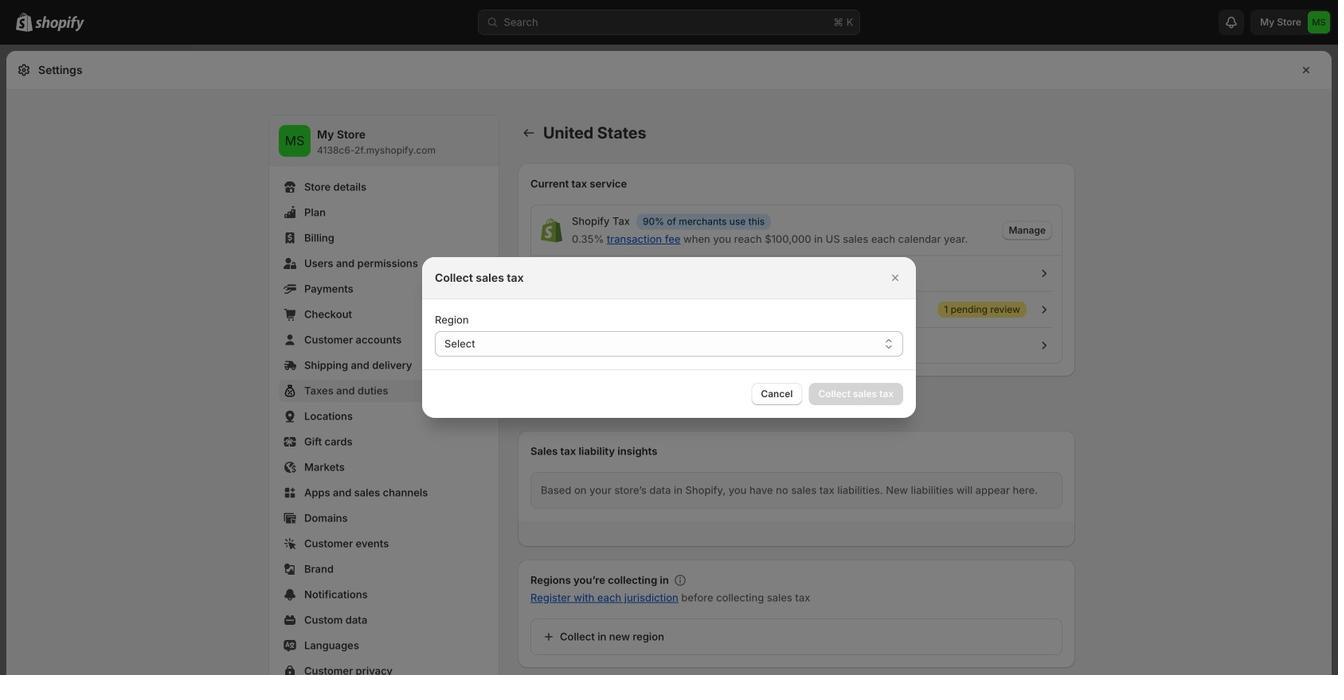 Task type: vqa. For each thing, say whether or not it's contained in the screenshot.
Shop settings menu element
yes



Task type: describe. For each thing, give the bounding box(es) containing it.
my store image
[[279, 125, 311, 157]]

settings dialog
[[6, 51, 1332, 675]]

shop settings menu element
[[269, 115, 499, 675]]



Task type: locate. For each thing, give the bounding box(es) containing it.
dialog
[[0, 257, 1338, 418]]

shopify image
[[35, 16, 84, 32]]



